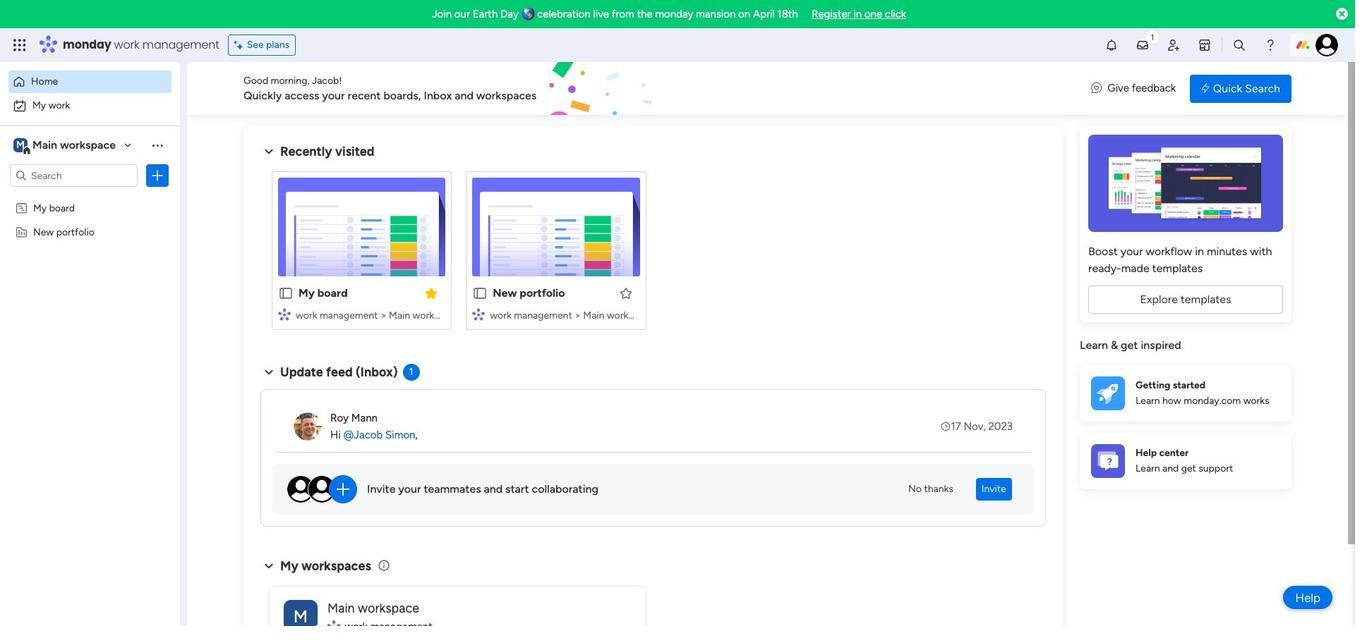 Task type: locate. For each thing, give the bounding box(es) containing it.
help image
[[1264, 38, 1278, 52]]

1 public board image from the left
[[278, 286, 294, 301]]

see plans image
[[234, 37, 247, 53]]

2 vertical spatial option
[[0, 195, 180, 198]]

1 horizontal spatial public board image
[[473, 286, 488, 301]]

1 horizontal spatial workspace image
[[284, 600, 318, 627]]

public board image
[[278, 286, 294, 301], [473, 286, 488, 301]]

option
[[8, 71, 172, 93], [8, 95, 172, 117], [0, 195, 180, 198]]

workspace options image
[[150, 138, 165, 152]]

1 element
[[403, 364, 420, 381]]

add to favorites image
[[619, 286, 633, 300]]

monday marketplace image
[[1198, 38, 1212, 52]]

public board image for component icon
[[278, 286, 294, 301]]

workspace image
[[13, 138, 28, 153], [284, 600, 318, 627]]

remove from favorites image
[[425, 286, 439, 300]]

2 public board image from the left
[[473, 286, 488, 301]]

public board image up component image on the left
[[473, 286, 488, 301]]

Search in workspace field
[[30, 168, 118, 184]]

public board image up component icon
[[278, 286, 294, 301]]

v2 bolt switch image
[[1202, 81, 1210, 96]]

0 vertical spatial option
[[8, 71, 172, 93]]

options image
[[150, 169, 165, 183]]

help center element
[[1080, 433, 1292, 490]]

close update feed (inbox) image
[[261, 364, 277, 381]]

0 vertical spatial workspace image
[[13, 138, 28, 153]]

notifications image
[[1105, 38, 1119, 52]]

v2 user feedback image
[[1092, 81, 1102, 97]]

invite members image
[[1167, 38, 1181, 52]]

search everything image
[[1233, 38, 1247, 52]]

quick search results list box
[[261, 160, 1046, 347]]

list box
[[0, 193, 180, 435]]

1 vertical spatial workspace image
[[284, 600, 318, 627]]

0 horizontal spatial public board image
[[278, 286, 294, 301]]

getting started element
[[1080, 365, 1292, 422]]



Task type: describe. For each thing, give the bounding box(es) containing it.
1 image
[[1147, 29, 1159, 45]]

jacob simon image
[[1316, 34, 1339, 56]]

close my workspaces image
[[261, 558, 277, 575]]

roy mann image
[[294, 413, 322, 441]]

update feed image
[[1136, 38, 1150, 52]]

component image
[[278, 308, 291, 321]]

templates image image
[[1093, 135, 1279, 232]]

select product image
[[13, 38, 27, 52]]

public board image for component image on the left
[[473, 286, 488, 301]]

component image
[[473, 308, 485, 321]]

close recently visited image
[[261, 143, 277, 160]]

workspace selection element
[[13, 137, 118, 155]]

0 horizontal spatial workspace image
[[13, 138, 28, 153]]

1 vertical spatial option
[[8, 95, 172, 117]]



